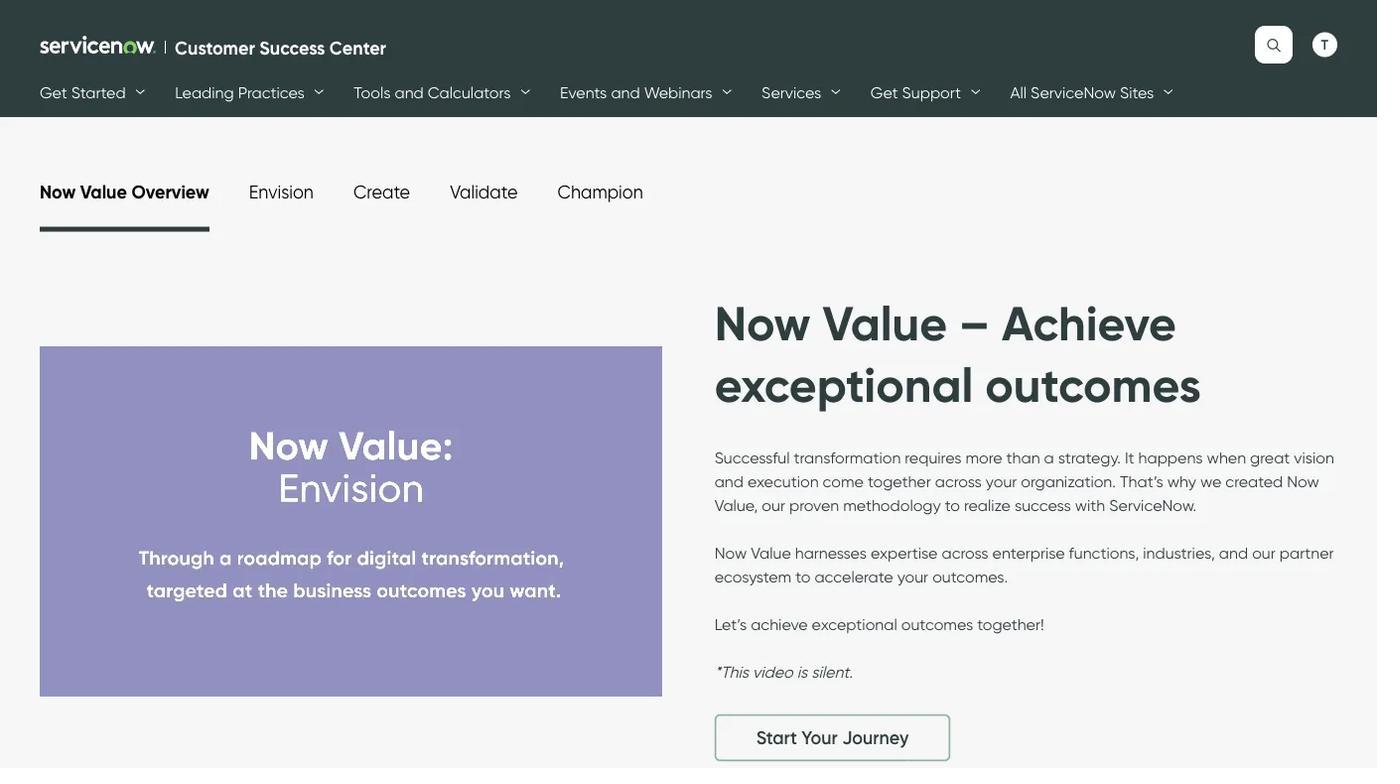Task type: describe. For each thing, give the bounding box(es) containing it.
practices
[[238, 82, 305, 102]]

let's achieve exceptional outcomes together!
[[715, 615, 1044, 634]]

now value harnesses expertise across enterprise functions, industries, and our partner ecosystem to accelerate your outcomes.
[[715, 544, 1334, 587]]

leading
[[175, 82, 234, 102]]

transformation
[[794, 448, 901, 468]]

events
[[560, 82, 607, 102]]

successful
[[715, 448, 790, 468]]

journey
[[842, 727, 909, 749]]

now value overview link
[[40, 181, 209, 203]]

services link
[[762, 72, 822, 112]]

and inside 'link'
[[611, 82, 640, 102]]

envision
[[249, 181, 314, 203]]

get support link
[[871, 72, 961, 112]]

your inside successful transformation requires more than a strategy. it happens when great vision and execution come together across your organization. that's why we created now value, our proven methodology to realize success with servicenow.
[[986, 472, 1017, 491]]

across inside now value harnesses expertise across enterprise functions, industries, and our partner ecosystem to accelerate your outcomes.
[[942, 544, 989, 563]]

success
[[1015, 496, 1071, 515]]

and inside now value harnesses expertise across enterprise functions, industries, and our partner ecosystem to accelerate your outcomes.
[[1219, 544, 1248, 563]]

requires
[[905, 448, 962, 468]]

value,
[[715, 496, 758, 515]]

when
[[1207, 448, 1246, 468]]

achieve
[[1002, 294, 1177, 353]]

webinars
[[644, 82, 713, 102]]

create link
[[353, 181, 410, 203]]

services
[[762, 82, 822, 102]]

0 horizontal spatial outcomes
[[901, 615, 973, 634]]

all servicenow sites
[[1010, 82, 1154, 102]]

why
[[1167, 472, 1196, 491]]

together!
[[977, 615, 1044, 634]]

customer success center
[[175, 37, 386, 59]]

*this video is silent.
[[715, 663, 853, 682]]

champion link
[[558, 181, 643, 203]]

value for harnesses
[[751, 544, 791, 563]]

all servicenow sites link
[[1010, 72, 1154, 112]]

more
[[966, 448, 1003, 468]]

–
[[959, 294, 990, 353]]

vision
[[1294, 448, 1334, 468]]

tools and calculators
[[354, 82, 511, 102]]

organization.
[[1021, 472, 1116, 491]]

now value overview
[[40, 181, 209, 203]]

servicenow
[[1031, 82, 1116, 102]]

video
[[753, 663, 793, 682]]

functions,
[[1069, 544, 1139, 563]]

it
[[1125, 448, 1135, 468]]

and right tools
[[395, 82, 424, 102]]

to inside now value harnesses expertise across enterprise functions, industries, and our partner ecosystem to accelerate your outcomes.
[[796, 567, 811, 587]]

*this
[[715, 663, 749, 682]]

envision link
[[249, 181, 314, 203]]

customer success center link
[[40, 36, 392, 59]]

1 vertical spatial exceptional
[[812, 615, 897, 634]]

to inside successful transformation requires more than a strategy. it happens when great vision and execution come together across your organization. that's why we created now value, our proven methodology to realize success with servicenow.
[[945, 496, 960, 515]]

started
[[71, 82, 126, 102]]

servicenow.
[[1109, 496, 1197, 515]]

methodology
[[843, 496, 941, 515]]

happens
[[1139, 448, 1203, 468]]

a
[[1044, 448, 1054, 468]]



Task type: vqa. For each thing, say whether or not it's contained in the screenshot.
THE START YOUR JOURNEY
yes



Task type: locate. For each thing, give the bounding box(es) containing it.
2 vertical spatial value
[[751, 544, 791, 563]]

value up ecosystem on the right
[[751, 544, 791, 563]]

create
[[353, 181, 410, 203]]

2 get from the left
[[871, 82, 898, 102]]

our left the partner
[[1252, 544, 1276, 563]]

outcomes down outcomes. at the bottom right of page
[[901, 615, 973, 634]]

now inside now value – achieve exceptional outcomes
[[715, 294, 811, 353]]

get for get support
[[871, 82, 898, 102]]

value
[[80, 181, 127, 203], [823, 294, 947, 353], [751, 544, 791, 563]]

1 horizontal spatial value
[[751, 544, 791, 563]]

exceptional down the "accelerate"
[[812, 615, 897, 634]]

1 horizontal spatial to
[[945, 496, 960, 515]]

now value – achieve exceptional outcomes
[[715, 294, 1201, 415]]

events and webinars link
[[560, 72, 713, 112]]

overview
[[131, 181, 209, 203]]

industries,
[[1143, 544, 1215, 563]]

get started
[[40, 82, 126, 102]]

sites
[[1120, 82, 1154, 102]]

value left –
[[823, 294, 947, 353]]

1 vertical spatial your
[[897, 567, 929, 587]]

we
[[1200, 472, 1222, 491]]

now inside successful transformation requires more than a strategy. it happens when great vision and execution come together across your organization. that's why we created now value, our proven methodology to realize success with servicenow.
[[1287, 472, 1319, 491]]

0 vertical spatial across
[[935, 472, 982, 491]]

start your journey link
[[715, 714, 951, 762]]

your down expertise
[[897, 567, 929, 587]]

success
[[259, 37, 325, 59]]

2 horizontal spatial value
[[823, 294, 947, 353]]

0 vertical spatial our
[[762, 496, 785, 515]]

and inside successful transformation requires more than a strategy. it happens when great vision and execution come together across your organization. that's why we created now value, our proven methodology to realize success with servicenow.
[[715, 472, 744, 491]]

exceptional inside now value – achieve exceptional outcomes
[[715, 355, 973, 415]]

exceptional
[[715, 355, 973, 415], [812, 615, 897, 634]]

now for now value overview
[[40, 181, 76, 203]]

with
[[1075, 496, 1105, 515]]

get inside "link"
[[40, 82, 67, 102]]

now for now value – achieve exceptional outcomes
[[715, 294, 811, 353]]

get inside 'link'
[[871, 82, 898, 102]]

0 horizontal spatial value
[[80, 181, 127, 203]]

together
[[868, 472, 931, 491]]

1 vertical spatial outcomes
[[901, 615, 973, 634]]

1 horizontal spatial your
[[986, 472, 1017, 491]]

than
[[1006, 448, 1040, 468]]

value left overview
[[80, 181, 127, 203]]

start your journey
[[756, 727, 909, 749]]

expertise
[[871, 544, 938, 563]]

support
[[902, 82, 961, 102]]

value for overview
[[80, 181, 127, 203]]

validate
[[450, 181, 518, 203]]

start
[[756, 727, 797, 749]]

calculators
[[428, 82, 511, 102]]

1 vertical spatial to
[[796, 567, 811, 587]]

our
[[762, 496, 785, 515], [1252, 544, 1276, 563]]

your
[[802, 727, 838, 749]]

0 horizontal spatial your
[[897, 567, 929, 587]]

value inside now value harnesses expertise across enterprise functions, industries, and our partner ecosystem to accelerate your outcomes.
[[751, 544, 791, 563]]

achieve
[[751, 615, 808, 634]]

ecosystem
[[715, 567, 792, 587]]

great
[[1250, 448, 1290, 468]]

across inside successful transformation requires more than a strategy. it happens when great vision and execution come together across your organization. that's why we created now value, our proven methodology to realize success with servicenow.
[[935, 472, 982, 491]]

0 horizontal spatial get
[[40, 82, 67, 102]]

1 horizontal spatial outcomes
[[985, 355, 1201, 415]]

now
[[40, 181, 76, 203], [715, 294, 811, 353], [1287, 472, 1319, 491], [715, 544, 747, 563]]

our inside successful transformation requires more than a strategy. it happens when great vision and execution come together across your organization. that's why we created now value, our proven methodology to realize success with servicenow.
[[762, 496, 785, 515]]

silent.
[[812, 663, 853, 682]]

1 vertical spatial across
[[942, 544, 989, 563]]

get left support
[[871, 82, 898, 102]]

that's
[[1120, 472, 1163, 491]]

now inside now value harnesses expertise across enterprise functions, industries, and our partner ecosystem to accelerate your outcomes.
[[715, 544, 747, 563]]

strategy.
[[1058, 448, 1121, 468]]

and
[[395, 82, 424, 102], [611, 82, 640, 102], [715, 472, 744, 491], [1219, 544, 1248, 563]]

leading practices link
[[175, 72, 305, 112]]

partner
[[1280, 544, 1334, 563]]

enterprise
[[993, 544, 1065, 563]]

0 vertical spatial your
[[986, 472, 1017, 491]]

let's
[[715, 615, 747, 634]]

exceptional up the transformation
[[715, 355, 973, 415]]

your up realize
[[986, 472, 1017, 491]]

successful transformation requires more than a strategy. it happens when great vision and execution come together across your organization. that's why we created now value, our proven methodology to realize success with servicenow.
[[715, 448, 1334, 515]]

come
[[823, 472, 864, 491]]

across
[[935, 472, 982, 491], [942, 544, 989, 563]]

1 horizontal spatial our
[[1252, 544, 1276, 563]]

0 horizontal spatial to
[[796, 567, 811, 587]]

customer
[[175, 37, 255, 59]]

created
[[1226, 472, 1283, 491]]

center
[[329, 37, 386, 59]]

tools and calculators link
[[354, 72, 511, 112]]

harnesses
[[795, 544, 867, 563]]

1 vertical spatial our
[[1252, 544, 1276, 563]]

get for get started
[[40, 82, 67, 102]]

leading practices
[[175, 82, 305, 102]]

proven
[[789, 496, 839, 515]]

all
[[1010, 82, 1027, 102]]

to
[[945, 496, 960, 515], [796, 567, 811, 587]]

now for now value harnesses expertise across enterprise functions, industries, and our partner ecosystem to accelerate your outcomes.
[[715, 544, 747, 563]]

to left realize
[[945, 496, 960, 515]]

and up the value,
[[715, 472, 744, 491]]

your
[[986, 472, 1017, 491], [897, 567, 929, 587]]

our down execution
[[762, 496, 785, 515]]

across down requires at the bottom right
[[935, 472, 982, 491]]

tools
[[354, 82, 391, 102]]

outcomes.
[[933, 567, 1008, 587]]

value inside now value – achieve exceptional outcomes
[[823, 294, 947, 353]]

our inside now value harnesses expertise across enterprise functions, industries, and our partner ecosystem to accelerate your outcomes.
[[1252, 544, 1276, 563]]

0 horizontal spatial our
[[762, 496, 785, 515]]

is
[[797, 663, 808, 682]]

get left started
[[40, 82, 67, 102]]

outcomes
[[985, 355, 1201, 415], [901, 615, 973, 634]]

0 vertical spatial value
[[80, 181, 127, 203]]

get started link
[[40, 72, 126, 112]]

your inside now value harnesses expertise across enterprise functions, industries, and our partner ecosystem to accelerate your outcomes.
[[897, 567, 929, 587]]

0 vertical spatial to
[[945, 496, 960, 515]]

validate link
[[450, 181, 518, 203]]

1 get from the left
[[40, 82, 67, 102]]

0 vertical spatial outcomes
[[985, 355, 1201, 415]]

champion
[[558, 181, 643, 203]]

get support
[[871, 82, 961, 102]]

realize
[[964, 496, 1011, 515]]

to down harnesses
[[796, 567, 811, 587]]

outcomes inside now value – achieve exceptional outcomes
[[985, 355, 1201, 415]]

and right the events
[[611, 82, 640, 102]]

1 horizontal spatial get
[[871, 82, 898, 102]]

events and webinars
[[560, 82, 713, 102]]

1 vertical spatial value
[[823, 294, 947, 353]]

execution
[[748, 472, 819, 491]]

across up outcomes. at the bottom right of page
[[942, 544, 989, 563]]

and right industries,
[[1219, 544, 1248, 563]]

accelerate
[[815, 567, 893, 587]]

outcomes down achieve
[[985, 355, 1201, 415]]

value for –
[[823, 294, 947, 353]]

0 vertical spatial exceptional
[[715, 355, 973, 415]]



